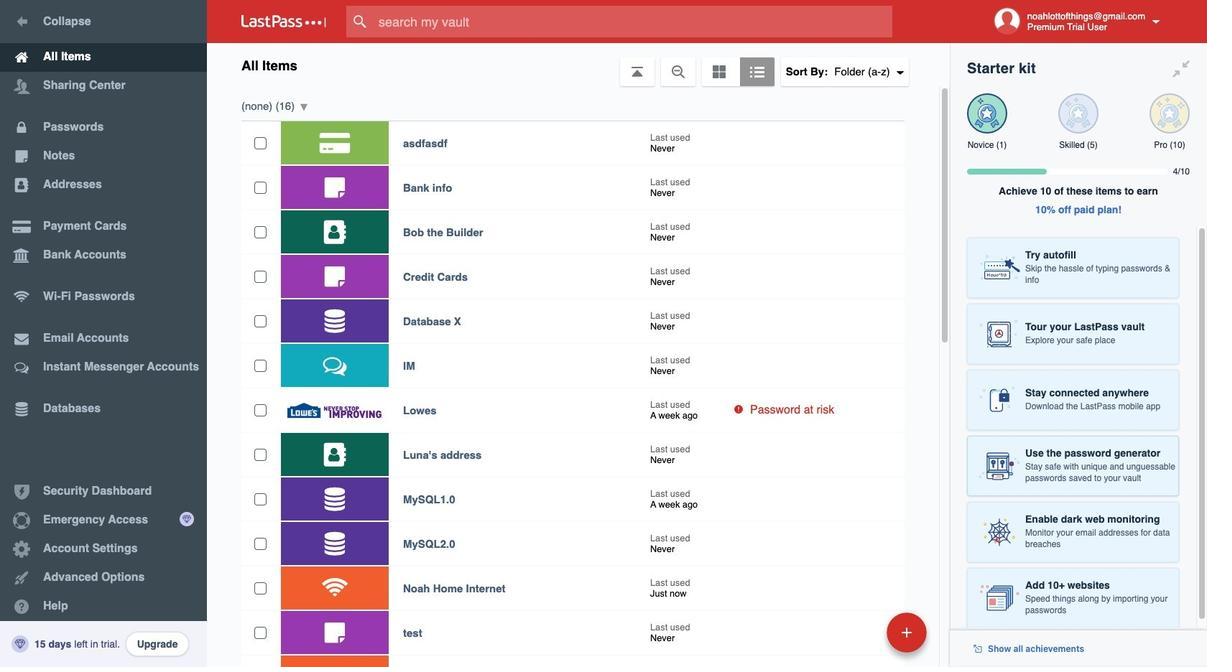 Task type: locate. For each thing, give the bounding box(es) containing it.
Search search field
[[346, 6, 921, 37]]

new item navigation
[[788, 609, 936, 668]]

new item element
[[788, 612, 932, 653]]

vault options navigation
[[207, 43, 950, 86]]

lastpass image
[[241, 15, 326, 28]]

main navigation navigation
[[0, 0, 207, 668]]



Task type: vqa. For each thing, say whether or not it's contained in the screenshot.
"Search" search field
yes



Task type: describe. For each thing, give the bounding box(es) containing it.
search my vault text field
[[346, 6, 921, 37]]



